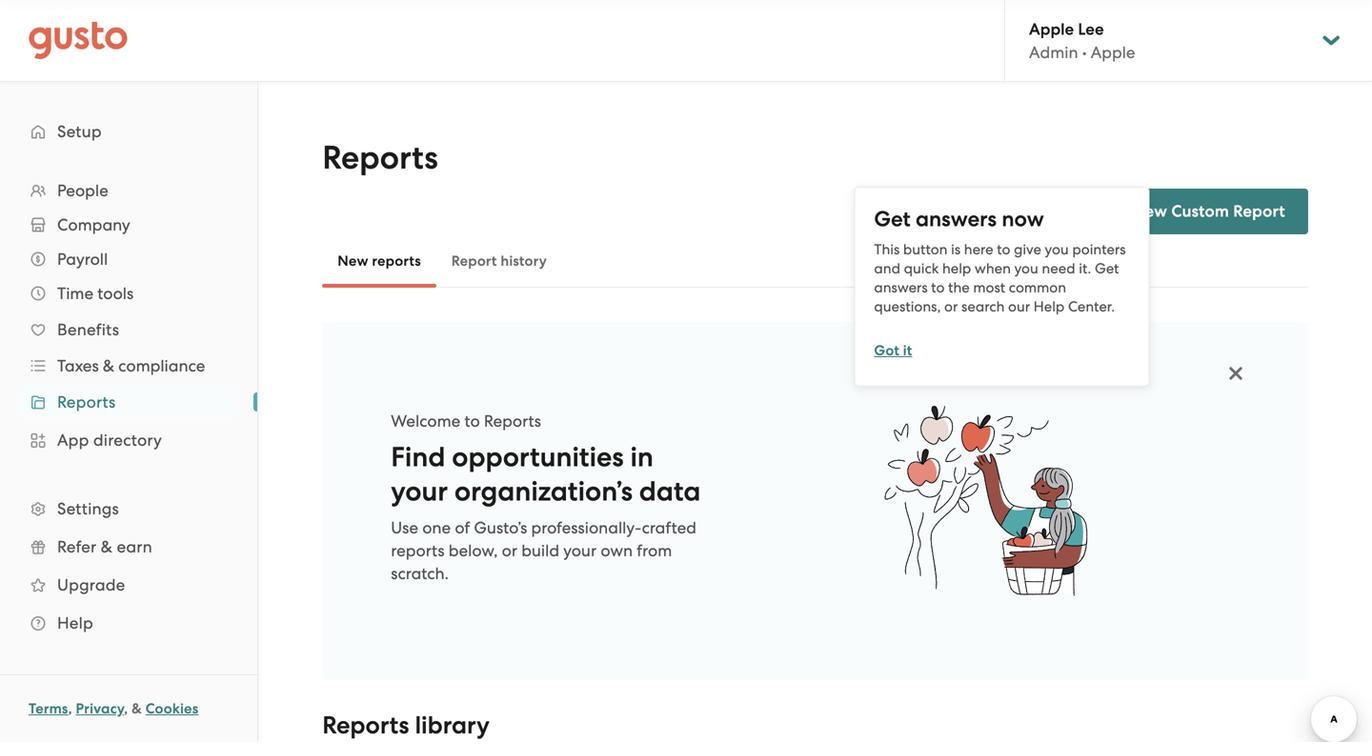 Task type: locate. For each thing, give the bounding box(es) containing it.
0 vertical spatial or
[[944, 298, 958, 315]]

get down pointers
[[1095, 260, 1119, 277]]

0 horizontal spatial your
[[391, 475, 448, 508]]

0 horizontal spatial or
[[502, 541, 517, 560]]

list containing people
[[0, 173, 257, 642]]

your
[[391, 475, 448, 508], [563, 541, 597, 560]]

0 vertical spatial you
[[1045, 241, 1069, 257]]

button
[[903, 241, 948, 257]]

1 vertical spatial reports
[[391, 541, 444, 560]]

gusto's
[[474, 518, 527, 537]]

& for earn
[[101, 537, 112, 556]]

reports library
[[322, 711, 490, 740]]

app directory link
[[19, 423, 238, 457]]

new custom report
[[1132, 202, 1285, 221]]

setup link
[[19, 114, 238, 149]]

0 vertical spatial report
[[1233, 202, 1285, 221]]

get up "this"
[[874, 207, 911, 232]]

welcome
[[391, 412, 460, 431]]

0 vertical spatial to
[[997, 241, 1010, 257]]

report right custom
[[1233, 202, 1285, 221]]

got it button
[[874, 339, 912, 362]]

reports link
[[19, 385, 238, 419]]

0 vertical spatial help
[[1034, 298, 1065, 315]]

quick
[[904, 260, 939, 277]]

admin
[[1029, 43, 1078, 62]]

answers up questions,
[[874, 279, 928, 296]]

1 vertical spatial new
[[337, 252, 368, 270]]

2 , from the left
[[124, 700, 128, 717]]

upgrade link
[[19, 568, 238, 602]]

reports inside button
[[372, 252, 421, 270]]

0 horizontal spatial ,
[[68, 700, 72, 717]]

from
[[637, 541, 672, 560]]

1 horizontal spatial help
[[1034, 298, 1065, 315]]

1 horizontal spatial new
[[1132, 202, 1167, 221]]

history
[[501, 252, 547, 270]]

you
[[1045, 241, 1069, 257], [1014, 260, 1038, 277]]

0 vertical spatial &
[[103, 356, 114, 375]]

or inside use one of gusto's professionally-crafted reports below, or build your own from scratch.
[[502, 541, 517, 560]]

to left the
[[931, 279, 945, 296]]

most
[[973, 279, 1005, 296]]

taxes & compliance
[[57, 356, 205, 375]]

1 vertical spatial &
[[101, 537, 112, 556]]

help link
[[19, 606, 238, 640]]

& left cookies button
[[132, 700, 142, 717]]

taxes & compliance button
[[19, 349, 238, 383]]

new inside button
[[337, 252, 368, 270]]

use one of gusto's professionally-crafted reports below, or build your own from scratch.
[[391, 518, 696, 583]]

help
[[1034, 298, 1065, 315], [57, 614, 93, 633]]

to
[[997, 241, 1010, 257], [931, 279, 945, 296], [464, 412, 480, 431]]

your down find
[[391, 475, 448, 508]]

reports
[[372, 252, 421, 270], [391, 541, 444, 560]]

company button
[[19, 208, 238, 242]]

,
[[68, 700, 72, 717], [124, 700, 128, 717]]

is
[[951, 241, 961, 257]]

time tools
[[57, 284, 134, 303]]

0 horizontal spatial new
[[337, 252, 368, 270]]

1 , from the left
[[68, 700, 72, 717]]

help down common
[[1034, 298, 1065, 315]]

1 horizontal spatial you
[[1045, 241, 1069, 257]]

reports inside use one of gusto's professionally-crafted reports below, or build your own from scratch.
[[391, 541, 444, 560]]

use
[[391, 518, 418, 537]]

& left earn
[[101, 537, 112, 556]]

you down give
[[1014, 260, 1038, 277]]

to up when
[[997, 241, 1010, 257]]

new
[[1132, 202, 1167, 221], [337, 252, 368, 270]]

apple right •
[[1091, 43, 1135, 62]]

scratch.
[[391, 564, 449, 583]]

0 vertical spatial your
[[391, 475, 448, 508]]

taxes
[[57, 356, 99, 375]]

you up need on the right top of page
[[1045, 241, 1069, 257]]

1 vertical spatial your
[[563, 541, 597, 560]]

help
[[942, 260, 971, 277]]

1 horizontal spatial get
[[1095, 260, 1119, 277]]

or down gusto's
[[502, 541, 517, 560]]

report inside button
[[451, 252, 497, 270]]

refer
[[57, 537, 97, 556]]

got
[[874, 342, 899, 359]]

your down professionally-
[[563, 541, 597, 560]]

0 vertical spatial new
[[1132, 202, 1167, 221]]

build
[[521, 541, 559, 560]]

to right welcome
[[464, 412, 480, 431]]

1 horizontal spatial or
[[944, 298, 958, 315]]

answers
[[916, 207, 997, 232], [874, 279, 928, 296]]

center.
[[1068, 298, 1115, 315]]

&
[[103, 356, 114, 375], [101, 537, 112, 556], [132, 700, 142, 717]]

refer & earn link
[[19, 530, 238, 564]]

1 horizontal spatial ,
[[124, 700, 128, 717]]

reports
[[322, 139, 438, 177], [57, 393, 116, 412], [484, 412, 541, 431], [322, 711, 409, 740]]

help inside get answers now this button is here to give you pointers and quick help when you need it. get answers to the most common questions, or search our help center.
[[1034, 298, 1065, 315]]

help inside gusto navigation element
[[57, 614, 93, 633]]

2 horizontal spatial to
[[997, 241, 1010, 257]]

need
[[1042, 260, 1075, 277]]

get answers now this button is here to give you pointers and quick help when you need it. get answers to the most common questions, or search our help center.
[[874, 207, 1126, 315]]

1 vertical spatial get
[[1095, 260, 1119, 277]]

0 horizontal spatial report
[[451, 252, 497, 270]]

get
[[874, 207, 911, 232], [1095, 260, 1119, 277]]

1 vertical spatial or
[[502, 541, 517, 560]]

earn
[[117, 537, 152, 556]]

0 horizontal spatial you
[[1014, 260, 1038, 277]]

1 vertical spatial apple
[[1091, 43, 1135, 62]]

1 vertical spatial report
[[451, 252, 497, 270]]

, left cookies
[[124, 700, 128, 717]]

new custom report link
[[1086, 189, 1308, 234]]

time
[[57, 284, 93, 303]]

0 horizontal spatial help
[[57, 614, 93, 633]]

home image
[[29, 21, 128, 60]]

or down the
[[944, 298, 958, 315]]

, left 'privacy' link
[[68, 700, 72, 717]]

& inside dropdown button
[[103, 356, 114, 375]]

report
[[1233, 202, 1285, 221], [451, 252, 497, 270]]

1 horizontal spatial to
[[931, 279, 945, 296]]

& right taxes
[[103, 356, 114, 375]]

0 horizontal spatial get
[[874, 207, 911, 232]]

compliance
[[118, 356, 205, 375]]

apple up the admin
[[1029, 19, 1074, 39]]

help down upgrade
[[57, 614, 93, 633]]

pointers
[[1072, 241, 1126, 257]]

benefits
[[57, 320, 119, 339]]

2 vertical spatial to
[[464, 412, 480, 431]]

1 vertical spatial help
[[57, 614, 93, 633]]

custom
[[1171, 202, 1229, 221]]

this
[[874, 241, 900, 257]]

cookies
[[146, 700, 198, 717]]

benefits link
[[19, 313, 238, 347]]

terms , privacy , & cookies
[[29, 700, 198, 717]]

report left history
[[451, 252, 497, 270]]

common
[[1009, 279, 1066, 296]]

own
[[601, 541, 633, 560]]

answers up is
[[916, 207, 997, 232]]

list
[[0, 173, 257, 642]]

apple
[[1029, 19, 1074, 39], [1091, 43, 1135, 62]]

give
[[1014, 241, 1041, 257]]

or
[[944, 298, 958, 315], [502, 541, 517, 560]]

0 vertical spatial reports
[[372, 252, 421, 270]]

app
[[57, 431, 89, 450]]

0 horizontal spatial apple
[[1029, 19, 1074, 39]]

1 horizontal spatial your
[[563, 541, 597, 560]]

1 vertical spatial to
[[931, 279, 945, 296]]



Task type: vqa. For each thing, say whether or not it's contained in the screenshot.
Tools
yes



Task type: describe. For each thing, give the bounding box(es) containing it.
new reports button
[[322, 238, 436, 284]]

faqs
[[1025, 202, 1063, 221]]

company
[[57, 215, 130, 234]]

report history button
[[436, 238, 562, 284]]

welcome to reports
[[391, 412, 541, 431]]

our
[[1008, 298, 1030, 315]]

new for new reports
[[337, 252, 368, 270]]

1 vertical spatial answers
[[874, 279, 928, 296]]

reports tab list
[[322, 234, 1308, 288]]

opportunities
[[452, 441, 624, 474]]

report history
[[451, 252, 547, 270]]

directory
[[93, 431, 162, 450]]

got it
[[874, 342, 912, 359]]

below,
[[448, 541, 498, 560]]

people
[[57, 181, 108, 200]]

data
[[639, 475, 701, 508]]

organization's
[[454, 475, 633, 508]]

time tools button
[[19, 276, 238, 311]]

payroll
[[57, 250, 108, 269]]

payroll button
[[19, 242, 238, 276]]

terms
[[29, 700, 68, 717]]

0 vertical spatial apple
[[1029, 19, 1074, 39]]

upgrade
[[57, 575, 125, 595]]

2 vertical spatial &
[[132, 700, 142, 717]]

now
[[1002, 207, 1044, 232]]

1 vertical spatial you
[[1014, 260, 1038, 277]]

people button
[[19, 173, 238, 208]]

find opportunities in your organization's data
[[391, 441, 701, 508]]

when
[[975, 260, 1011, 277]]

search
[[961, 298, 1005, 315]]

and
[[874, 260, 900, 277]]

0 vertical spatial answers
[[916, 207, 997, 232]]

1 horizontal spatial report
[[1233, 202, 1285, 221]]

or inside get answers now this button is here to give you pointers and quick help when you need it. get answers to the most common questions, or search our help center.
[[944, 298, 958, 315]]

apple lee admin • apple
[[1029, 19, 1135, 62]]

settings
[[57, 499, 119, 518]]

questions,
[[874, 298, 941, 315]]

find
[[391, 441, 445, 474]]

gusto navigation element
[[0, 82, 257, 673]]

1 horizontal spatial apple
[[1091, 43, 1135, 62]]

one
[[422, 518, 451, 537]]

cookies button
[[146, 697, 198, 720]]

it.
[[1079, 260, 1091, 277]]

0 horizontal spatial to
[[464, 412, 480, 431]]

refer & earn
[[57, 537, 152, 556]]

it
[[903, 342, 912, 359]]

•
[[1082, 43, 1087, 62]]

setup
[[57, 122, 102, 141]]

settings link
[[19, 492, 238, 526]]

privacy
[[76, 700, 124, 717]]

the
[[948, 279, 970, 296]]

0 vertical spatial get
[[874, 207, 911, 232]]

your inside use one of gusto's professionally-crafted reports below, or build your own from scratch.
[[563, 541, 597, 560]]

crafted
[[642, 518, 696, 537]]

professionally-
[[531, 518, 642, 537]]

of
[[455, 518, 470, 537]]

reports inside 'link'
[[57, 393, 116, 412]]

library
[[415, 711, 490, 740]]

lee
[[1078, 19, 1104, 39]]

app directory
[[57, 431, 162, 450]]

terms link
[[29, 700, 68, 717]]

in
[[630, 441, 653, 474]]

faqs button
[[1002, 200, 1063, 223]]

new reports
[[337, 252, 421, 270]]

& for compliance
[[103, 356, 114, 375]]

tools
[[97, 284, 134, 303]]

your inside find opportunities in your organization's data
[[391, 475, 448, 508]]

new for new custom report
[[1132, 202, 1167, 221]]

here
[[964, 241, 993, 257]]

privacy link
[[76, 700, 124, 717]]



